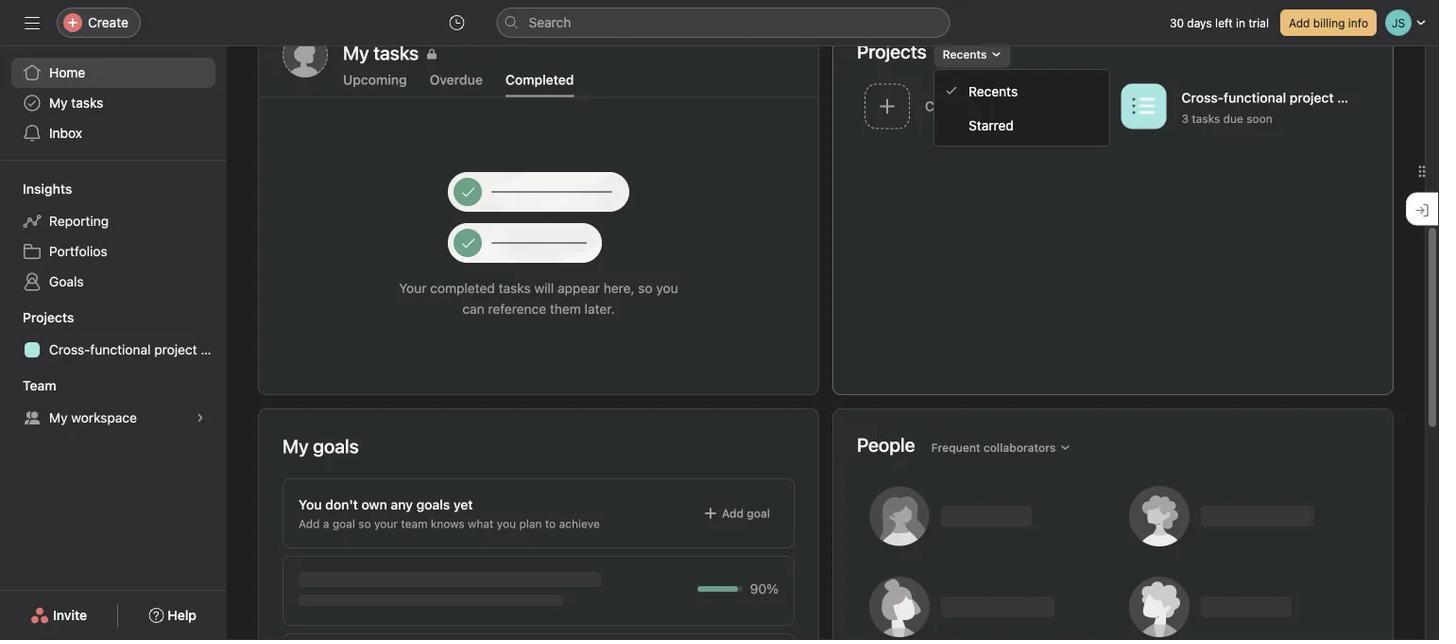 Task type: locate. For each thing, give the bounding box(es) containing it.
0 horizontal spatial add
[[299, 517, 320, 530]]

1 vertical spatial functional
[[90, 342, 151, 357]]

1 horizontal spatial goal
[[747, 507, 770, 520]]

project down add billing info
[[1290, 90, 1334, 105]]

plan for cross-functional project plan 3 tasks due soon
[[1338, 90, 1365, 105]]

add inside you don't own any goals yet add a goal so your team knows what you plan to achieve
[[299, 517, 320, 530]]

add inside "add goal" button
[[722, 507, 744, 520]]

hide sidebar image
[[25, 15, 40, 30]]

my up "inbox"
[[49, 95, 68, 111]]

inbox
[[49, 125, 82, 141]]

1 my from the top
[[49, 95, 68, 111]]

functional for cross-functional project plan
[[90, 342, 151, 357]]

team button
[[0, 376, 56, 395]]

upcoming button
[[343, 72, 407, 97]]

0 vertical spatial my
[[49, 95, 68, 111]]

2 horizontal spatial tasks
[[1192, 112, 1221, 125]]

goal
[[747, 507, 770, 520], [333, 517, 355, 530]]

recents up starred
[[969, 83, 1018, 99]]

0 vertical spatial cross-
[[1182, 90, 1224, 105]]

functional up teams element
[[90, 342, 151, 357]]

projects down the goals
[[23, 310, 74, 325]]

my workspace link
[[11, 403, 216, 433]]

can
[[463, 301, 485, 316]]

my for my tasks
[[49, 95, 68, 111]]

0 horizontal spatial goal
[[333, 517, 355, 530]]

0 vertical spatial tasks
[[71, 95, 103, 111]]

0 horizontal spatial plan
[[201, 342, 227, 357]]

my tasks link
[[343, 40, 795, 67]]

my
[[49, 95, 68, 111], [49, 410, 68, 425]]

insights
[[23, 181, 72, 197]]

0 horizontal spatial tasks
[[71, 95, 103, 111]]

add billing info button
[[1281, 9, 1377, 36]]

plan inside cross-functional project plan 3 tasks due soon
[[1338, 90, 1365, 105]]

you right what at the bottom
[[497, 517, 516, 530]]

list image
[[1133, 95, 1156, 118]]

my for my workspace
[[49, 410, 68, 425]]

plan
[[1338, 90, 1365, 105], [201, 342, 227, 357], [519, 517, 542, 530]]

plan inside the projects element
[[201, 342, 227, 357]]

create button
[[57, 8, 141, 38]]

you right here,
[[656, 280, 679, 296]]

1 vertical spatial you
[[497, 517, 516, 530]]

appear
[[558, 280, 600, 296]]

1 horizontal spatial plan
[[519, 517, 542, 530]]

1 vertical spatial projects
[[23, 310, 74, 325]]

0 horizontal spatial projects
[[23, 310, 74, 325]]

functional
[[1224, 90, 1287, 105], [90, 342, 151, 357]]

frequent collaborators
[[932, 441, 1056, 454]]

project inside cross-functional project plan 3 tasks due soon
[[1290, 90, 1334, 105]]

workspace
[[71, 410, 137, 425]]

reporting
[[49, 213, 109, 229]]

1 vertical spatial recents
[[969, 83, 1018, 99]]

2 horizontal spatial plan
[[1338, 90, 1365, 105]]

my inside "global" element
[[49, 95, 68, 111]]

functional inside the projects element
[[90, 342, 151, 357]]

plan inside you don't own any goals yet add a goal so your team knows what you plan to achieve
[[519, 517, 542, 530]]

1 horizontal spatial so
[[638, 280, 653, 296]]

1 horizontal spatial project
[[1290, 90, 1334, 105]]

tasks down home
[[71, 95, 103, 111]]

2 my from the top
[[49, 410, 68, 425]]

2 horizontal spatial add
[[1289, 16, 1311, 29]]

0 horizontal spatial so
[[359, 517, 371, 530]]

functional inside cross-functional project plan 3 tasks due soon
[[1224, 90, 1287, 105]]

invite
[[53, 607, 87, 623]]

my tasks link
[[11, 88, 216, 118]]

cross-
[[1182, 90, 1224, 105], [49, 342, 90, 357]]

my workspace
[[49, 410, 137, 425]]

1 vertical spatial cross-
[[49, 342, 90, 357]]

see details, my workspace image
[[195, 412, 206, 424]]

cross- up the "3"
[[1182, 90, 1224, 105]]

project up see details, my workspace image at the bottom of the page
[[154, 342, 197, 357]]

cross-functional project plan 3 tasks due soon
[[1182, 90, 1365, 125]]

goal right a
[[333, 517, 355, 530]]

so right here,
[[638, 280, 653, 296]]

recents
[[943, 48, 987, 61], [969, 83, 1018, 99]]

my down the team
[[49, 410, 68, 425]]

starred
[[969, 117, 1014, 133]]

tasks right the "3"
[[1192, 112, 1221, 125]]

recents link
[[935, 74, 1110, 108]]

project
[[1290, 90, 1334, 105], [154, 342, 197, 357]]

0 horizontal spatial you
[[497, 517, 516, 530]]

due
[[1224, 112, 1244, 125]]

projects left recents dropdown button
[[857, 40, 927, 62]]

1 horizontal spatial projects
[[857, 40, 927, 62]]

cross- inside cross-functional project plan 3 tasks due soon
[[1182, 90, 1224, 105]]

0 vertical spatial plan
[[1338, 90, 1365, 105]]

2 vertical spatial tasks
[[499, 280, 531, 296]]

completed button
[[506, 72, 574, 97]]

tasks
[[71, 95, 103, 111], [1192, 112, 1221, 125], [499, 280, 531, 296]]

plan down info
[[1338, 90, 1365, 105]]

portfolios link
[[11, 236, 216, 267]]

recents up create project
[[943, 48, 987, 61]]

later.
[[585, 301, 615, 316]]

plan up see details, my workspace image at the bottom of the page
[[201, 342, 227, 357]]

add for add billing info
[[1289, 16, 1311, 29]]

frequent collaborators button
[[923, 434, 1080, 461]]

1 horizontal spatial tasks
[[499, 280, 531, 296]]

cross-functional project plan
[[49, 342, 227, 357]]

1 horizontal spatial functional
[[1224, 90, 1287, 105]]

billing
[[1314, 16, 1346, 29]]

add goal
[[722, 507, 770, 520]]

0 vertical spatial so
[[638, 280, 653, 296]]

search list box
[[497, 8, 951, 38]]

1 horizontal spatial add
[[722, 507, 744, 520]]

add
[[1289, 16, 1311, 29], [722, 507, 744, 520], [299, 517, 320, 530]]

in
[[1237, 16, 1246, 29]]

add inside the 'add billing info' button
[[1289, 16, 1311, 29]]

cross- inside cross-functional project plan link
[[49, 342, 90, 357]]

you
[[656, 280, 679, 296], [497, 517, 516, 530]]

invite button
[[18, 598, 99, 632]]

plan left "to"
[[519, 517, 542, 530]]

1 vertical spatial plan
[[201, 342, 227, 357]]

1 horizontal spatial cross-
[[1182, 90, 1224, 105]]

people
[[857, 433, 916, 456]]

any
[[391, 497, 413, 512]]

my inside teams element
[[49, 410, 68, 425]]

goal up 90%
[[747, 507, 770, 520]]

30
[[1170, 16, 1185, 29]]

0 vertical spatial you
[[656, 280, 679, 296]]

team
[[23, 378, 56, 393]]

0 vertical spatial project
[[1290, 90, 1334, 105]]

my tasks
[[343, 42, 419, 64]]

projects
[[857, 40, 927, 62], [23, 310, 74, 325]]

1 vertical spatial so
[[359, 517, 371, 530]]

project for cross-functional project plan
[[154, 342, 197, 357]]

knows
[[431, 517, 465, 530]]

reference
[[488, 301, 547, 316]]

1 horizontal spatial you
[[656, 280, 679, 296]]

1 vertical spatial project
[[154, 342, 197, 357]]

collaborators
[[984, 441, 1056, 454]]

project for cross-functional project plan 3 tasks due soon
[[1290, 90, 1334, 105]]

tasks inside "global" element
[[71, 95, 103, 111]]

teams element
[[0, 369, 227, 437]]

team
[[401, 517, 428, 530]]

completed
[[506, 72, 574, 87]]

1 vertical spatial tasks
[[1192, 112, 1221, 125]]

your
[[374, 517, 398, 530]]

create
[[88, 15, 129, 30]]

add goal button
[[695, 500, 779, 527]]

0 horizontal spatial project
[[154, 342, 197, 357]]

recents button
[[935, 41, 1011, 68]]

achieve
[[559, 517, 600, 530]]

0 vertical spatial functional
[[1224, 90, 1287, 105]]

so left the your
[[359, 517, 371, 530]]

trial
[[1249, 16, 1270, 29]]

0 horizontal spatial functional
[[90, 342, 151, 357]]

2 vertical spatial plan
[[519, 517, 542, 530]]

so
[[638, 280, 653, 296], [359, 517, 371, 530]]

cross- down "projects" dropdown button
[[49, 342, 90, 357]]

0 horizontal spatial cross-
[[49, 342, 90, 357]]

functional up soon
[[1224, 90, 1287, 105]]

reporting link
[[11, 206, 216, 236]]

0 vertical spatial recents
[[943, 48, 987, 61]]

tasks up reference
[[499, 280, 531, 296]]

1 vertical spatial my
[[49, 410, 68, 425]]



Task type: describe. For each thing, give the bounding box(es) containing it.
my goals
[[283, 435, 359, 457]]

insights element
[[0, 172, 227, 301]]

search button
[[497, 8, 951, 38]]

days
[[1188, 16, 1213, 29]]

info
[[1349, 16, 1369, 29]]

don't
[[325, 497, 358, 512]]

goals link
[[11, 267, 216, 297]]

you inside your completed tasks will appear here, so you can reference them later.
[[656, 280, 679, 296]]

you
[[299, 497, 322, 512]]

insights button
[[0, 180, 72, 199]]

my tasks
[[49, 95, 103, 111]]

recents inside recents link
[[969, 83, 1018, 99]]

add billing info
[[1289, 16, 1369, 29]]

projects button
[[0, 308, 74, 327]]

home
[[49, 65, 85, 80]]

goals
[[417, 497, 450, 512]]

help button
[[136, 598, 209, 632]]

recents inside recents dropdown button
[[943, 48, 987, 61]]

goal inside you don't own any goals yet add a goal so your team knows what you plan to achieve
[[333, 517, 355, 530]]

soon
[[1247, 112, 1273, 125]]

them
[[550, 301, 581, 316]]

cross-functional project plan link
[[11, 335, 227, 365]]

here,
[[604, 280, 635, 296]]

tasks inside cross-functional project plan 3 tasks due soon
[[1192, 112, 1221, 125]]

a
[[323, 517, 329, 530]]

history image
[[450, 15, 465, 30]]

3
[[1182, 112, 1189, 125]]

0 vertical spatial projects
[[857, 40, 927, 62]]

cross- for cross-functional project plan 3 tasks due soon
[[1182, 90, 1224, 105]]

so inside you don't own any goals yet add a goal so your team knows what you plan to achieve
[[359, 517, 371, 530]]

overdue
[[430, 72, 483, 87]]

yet
[[454, 497, 473, 512]]

create project
[[926, 98, 1015, 114]]

you don't own any goals yet add a goal so your team knows what you plan to achieve
[[299, 497, 600, 530]]

inbox link
[[11, 118, 216, 148]]

portfolios
[[49, 243, 107, 259]]

global element
[[0, 46, 227, 160]]

plan for cross-functional project plan
[[201, 342, 227, 357]]

search
[[529, 15, 571, 30]]

help
[[168, 607, 197, 623]]

tasks inside your completed tasks will appear here, so you can reference them later.
[[499, 280, 531, 296]]

projects inside dropdown button
[[23, 310, 74, 325]]

will
[[535, 280, 554, 296]]

starred link
[[935, 108, 1110, 142]]

goal inside button
[[747, 507, 770, 520]]

you inside you don't own any goals yet add a goal so your team knows what you plan to achieve
[[497, 517, 516, 530]]

left
[[1216, 16, 1233, 29]]

30 days left in trial
[[1170, 16, 1270, 29]]

your
[[399, 280, 427, 296]]

home link
[[11, 58, 216, 88]]

90%
[[750, 581, 779, 597]]

add for add goal
[[722, 507, 744, 520]]

to
[[545, 517, 556, 530]]

so inside your completed tasks will appear here, so you can reference them later.
[[638, 280, 653, 296]]

your completed tasks will appear here, so you can reference them later.
[[399, 280, 679, 316]]

functional for cross-functional project plan 3 tasks due soon
[[1224, 90, 1287, 105]]

projects element
[[0, 301, 227, 369]]

goals
[[49, 274, 84, 289]]

overdue button
[[430, 72, 483, 97]]

what
[[468, 517, 494, 530]]

add profile photo image
[[283, 32, 328, 78]]

own
[[362, 497, 387, 512]]

completed
[[430, 280, 495, 296]]

frequent
[[932, 441, 981, 454]]

upcoming
[[343, 72, 407, 87]]

cross- for cross-functional project plan
[[49, 342, 90, 357]]

create project link
[[857, 78, 1114, 138]]



Task type: vqa. For each thing, say whether or not it's contained in the screenshot.
the top functional
yes



